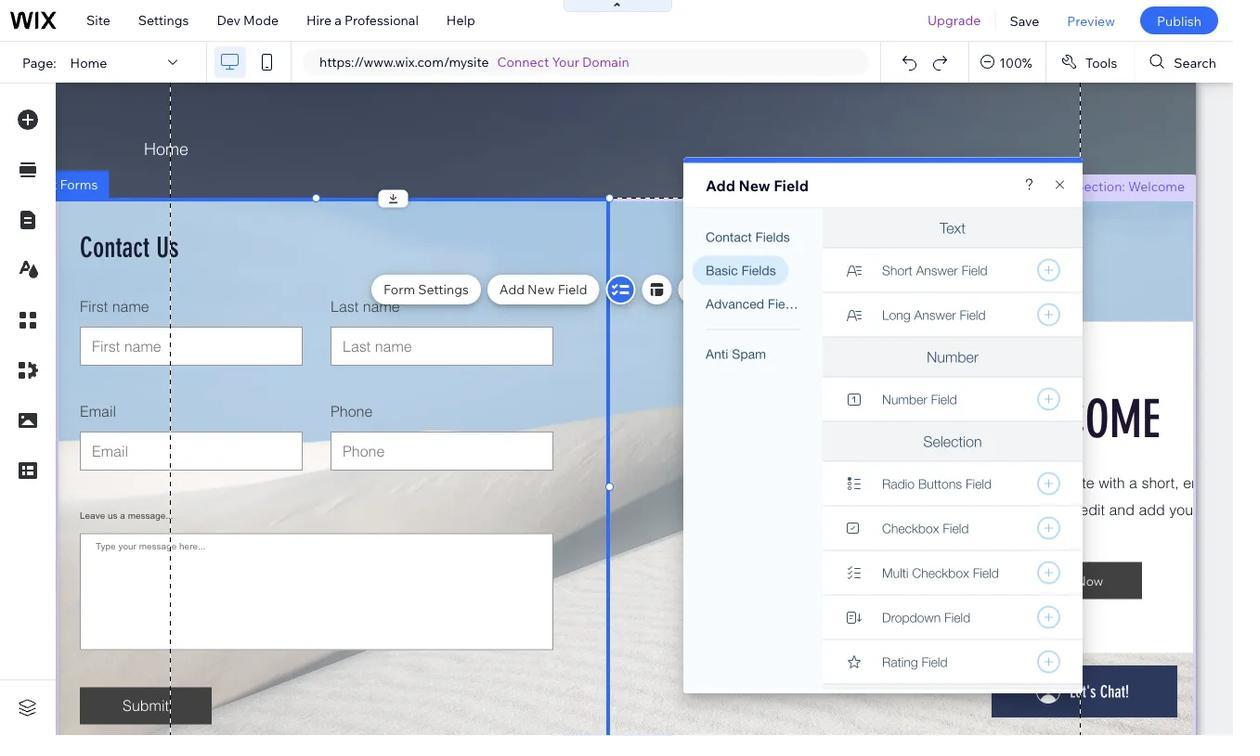 Task type: vqa. For each thing, say whether or not it's contained in the screenshot.
top Add
yes



Task type: describe. For each thing, give the bounding box(es) containing it.
home
[[70, 54, 107, 70]]

wix
[[34, 176, 57, 193]]

tools
[[1085, 54, 1117, 70]]

section: welcome
[[1075, 178, 1185, 195]]

dev mode
[[217, 12, 279, 28]]

100% button
[[970, 42, 1045, 83]]

form settings
[[383, 281, 469, 298]]

1 vertical spatial add
[[499, 281, 525, 298]]

https://www.wix.com/mysite
[[319, 54, 489, 70]]

welcome
[[1128, 178, 1185, 195]]

search
[[1174, 54, 1216, 70]]

1 horizontal spatial add new field
[[706, 176, 809, 195]]

help
[[446, 12, 475, 28]]

100%
[[999, 54, 1032, 70]]

a
[[335, 12, 342, 28]]

forms
[[60, 176, 98, 193]]

1 vertical spatial settings
[[418, 281, 469, 298]]

mode
[[243, 12, 279, 28]]

0 vertical spatial add
[[706, 176, 735, 195]]

0 horizontal spatial field
[[558, 281, 587, 298]]

publish
[[1157, 12, 1201, 29]]

1 horizontal spatial new
[[739, 176, 770, 195]]

section:
[[1075, 178, 1125, 195]]

1 vertical spatial new
[[527, 281, 555, 298]]

preview
[[1067, 12, 1115, 29]]

dev
[[217, 12, 240, 28]]



Task type: locate. For each thing, give the bounding box(es) containing it.
1 horizontal spatial settings
[[418, 281, 469, 298]]

hire
[[306, 12, 332, 28]]

save button
[[996, 0, 1053, 41]]

save
[[1010, 12, 1039, 29]]

1 vertical spatial add new field
[[499, 281, 587, 298]]

0 horizontal spatial new
[[527, 281, 555, 298]]

0 horizontal spatial add
[[499, 281, 525, 298]]

connect
[[497, 54, 549, 70]]

your
[[552, 54, 579, 70]]

search button
[[1135, 42, 1233, 83]]

1 horizontal spatial field
[[774, 176, 809, 195]]

0 horizontal spatial settings
[[138, 12, 189, 28]]

site
[[86, 12, 110, 28]]

https://www.wix.com/mysite connect your domain
[[319, 54, 629, 70]]

settings right form
[[418, 281, 469, 298]]

upgrade
[[928, 12, 981, 28]]

1 vertical spatial field
[[558, 281, 587, 298]]

0 horizontal spatial add new field
[[499, 281, 587, 298]]

1 horizontal spatial add
[[706, 176, 735, 195]]

add
[[706, 176, 735, 195], [499, 281, 525, 298]]

0 vertical spatial settings
[[138, 12, 189, 28]]

preview button
[[1053, 0, 1129, 41]]

tools button
[[1046, 42, 1134, 83]]

form
[[383, 281, 415, 298]]

settings
[[138, 12, 189, 28], [418, 281, 469, 298]]

domain
[[582, 54, 629, 70]]

publish button
[[1140, 6, 1218, 34]]

0 vertical spatial field
[[774, 176, 809, 195]]

add new field
[[706, 176, 809, 195], [499, 281, 587, 298]]

0 vertical spatial new
[[739, 176, 770, 195]]

0 vertical spatial add new field
[[706, 176, 809, 195]]

settings left dev on the top
[[138, 12, 189, 28]]

field
[[774, 176, 809, 195], [558, 281, 587, 298]]

hire a professional
[[306, 12, 419, 28]]

new
[[739, 176, 770, 195], [527, 281, 555, 298]]

professional
[[344, 12, 419, 28]]

wix forms
[[34, 176, 98, 193]]



